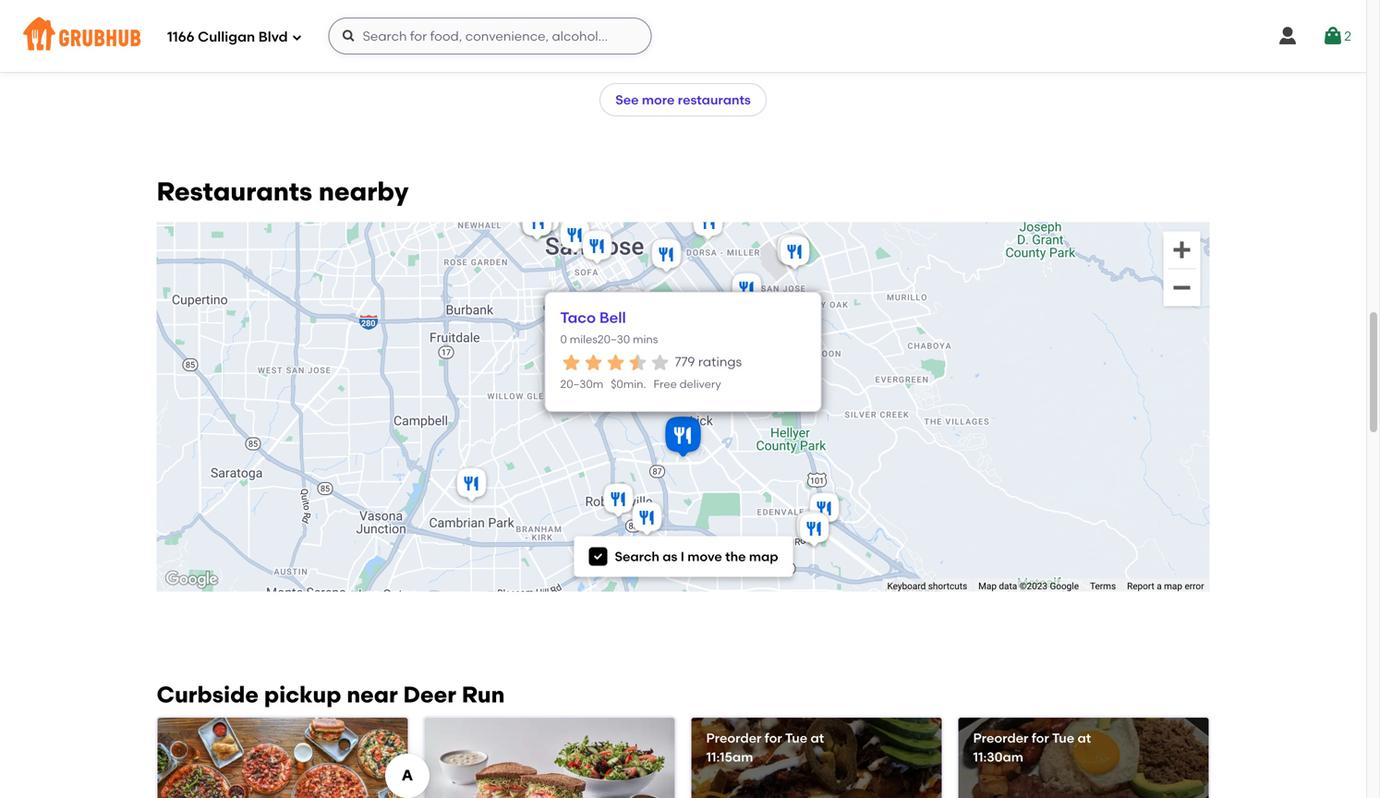 Task type: vqa. For each thing, say whether or not it's contained in the screenshot.
Best Sellers Most Ordered On Grubhub
no



Task type: describe. For each thing, give the bounding box(es) containing it.
on
[[169, 23, 182, 36]]

terms link
[[1090, 580, 1116, 592]]

mins
[[633, 333, 658, 347]]

map region
[[71, 140, 1253, 613]]

taco bell link
[[560, 309, 626, 327]]

as
[[663, 549, 677, 564]]

see more restaurants
[[615, 92, 751, 108]]

error
[[1185, 580, 1204, 592]]

map data ©2023 google
[[978, 580, 1079, 592]]

proceed to checkout
[[1151, 488, 1286, 504]]

restaurants nearby
[[157, 176, 409, 207]]

779 ratings
[[675, 354, 742, 370]]

report
[[1127, 580, 1155, 592]]

let's get tatered! delivery image
[[691, 718, 942, 798]]

erik's delicafe delivery image
[[424, 718, 675, 798]]

romeoville
[[523, 23, 582, 36]]

svg image inside main navigation navigation
[[341, 29, 356, 43]]

panda express image
[[776, 233, 813, 274]]

pickup
[[264, 682, 341, 708]]

mountain mike's pizza image
[[690, 204, 727, 245]]

preorder for tue at 11:15am
[[706, 730, 824, 765]]

curbside
[[157, 682, 259, 708]]

see
[[615, 92, 639, 108]]

dishes include: 47. shrewsbury  , hot fudge sundae, 64. the romeoville  .
[[436, 7, 660, 36]]

to
[[1208, 488, 1221, 504]]

proceed to checkout button
[[1095, 479, 1342, 512]]

i
[[681, 549, 684, 564]]

2
[[1344, 28, 1352, 44]]

svg image inside 2 button
[[1322, 25, 1344, 47]]

search
[[615, 549, 660, 564]]

the meltdown image
[[728, 270, 765, 311]]

terms
[[1090, 580, 1116, 592]]

see more restaurants button
[[600, 83, 767, 116]]

more
[[642, 92, 675, 108]]

delivery
[[680, 378, 721, 391]]

was
[[294, 7, 316, 20]]

carl's jr. image
[[453, 465, 490, 506]]

1166
[[167, 29, 195, 45]]

report a map error link
[[1127, 580, 1204, 592]]

fudge
[[626, 7, 660, 20]]

culligan
[[198, 29, 255, 45]]

amato's cheese steaks image
[[595, 364, 632, 404]]

jack in the box image
[[612, 286, 649, 327]]

1 horizontal spatial svg image
[[593, 551, 604, 562]]

Search for food, convenience, alcohol... search field
[[328, 18, 652, 55]]

0 horizontal spatial svg image
[[292, 32, 303, 43]]

0
[[560, 333, 567, 347]]

search as i move the map
[[615, 549, 778, 564]]

main navigation navigation
[[0, 0, 1366, 72]]

0 miles20–30 mins
[[560, 333, 658, 347]]

fire wings san jose image
[[648, 236, 685, 277]]

google image
[[161, 568, 222, 592]]

restaurants
[[157, 176, 312, 207]]

yummy
[[318, 7, 358, 20]]

free
[[654, 378, 677, 391]]

bell
[[599, 309, 626, 327]]

shortcuts
[[928, 580, 967, 592]]

shrewsbury
[[534, 7, 596, 20]]

report a map error
[[1127, 580, 1204, 592]]

mcdonald's image
[[806, 490, 843, 531]]



Task type: locate. For each thing, give the bounding box(es) containing it.
©2023
[[1020, 580, 1048, 592]]

preorder inside preorder for tue at 11:30am
[[973, 730, 1029, 746]]

1 tue from the left
[[785, 730, 807, 746]]

a
[[1157, 580, 1162, 592]]

m
[[593, 378, 603, 391]]

0 vertical spatial map
[[749, 549, 778, 564]]

keyboard shortcuts
[[887, 580, 967, 592]]

tue for preorder for tue at 11:15am
[[785, 730, 807, 746]]

1 vertical spatial svg image
[[593, 551, 604, 562]]

preorder up 11:30am
[[973, 730, 1029, 746]]

restaurants
[[678, 92, 751, 108]]

1 horizontal spatial svg image
[[1277, 25, 1299, 47]]

1 horizontal spatial map
[[1164, 580, 1182, 592]]

at inside preorder for tue at 11:15am
[[811, 730, 824, 746]]

dishes
[[436, 7, 470, 20]]

preorder
[[706, 730, 762, 746], [973, 730, 1029, 746]]

0 horizontal spatial the
[[244, 7, 264, 20]]

city diner image
[[675, 372, 712, 413]]

2 button
[[1322, 19, 1352, 53]]

1 horizontal spatial for
[[1032, 730, 1049, 746]]

for inside preorder for tue at 11:30am
[[1032, 730, 1049, 746]]

taco bell image
[[661, 414, 705, 462]]

keyboard
[[887, 580, 926, 592]]

1 at from the left
[[811, 730, 824, 746]]

0 horizontal spatial preorder
[[706, 730, 762, 746]]

20–30 m $0 min. free delivery
[[560, 378, 721, 391]]

tue for preorder for tue at 11:30am
[[1052, 730, 1074, 746]]

20–30
[[560, 378, 593, 391]]

fonda colombiana delivery image
[[958, 718, 1209, 798]]

michelle
[[169, 7, 213, 20]]

the right 64.
[[501, 23, 521, 36]]

svg image
[[341, 29, 356, 43], [593, 551, 604, 562]]

chipotle image
[[774, 232, 811, 272]]

preorder for 11:15am
[[706, 730, 762, 746]]

2 at from the left
[[1078, 730, 1091, 746]]

at for preorder for tue at 11:30am
[[1078, 730, 1091, 746]]

applebee's image
[[796, 511, 833, 551]]

and
[[361, 7, 382, 20]]

michelle says: the food was yummy and on time
[[169, 7, 382, 36]]

ikes love & sandwiches image
[[634, 330, 671, 371]]

popeyes image
[[629, 500, 666, 540]]

svg image left the search
[[593, 551, 604, 562]]

1 horizontal spatial tue
[[1052, 730, 1074, 746]]

0 horizontal spatial svg image
[[341, 29, 356, 43]]

slo roast image
[[526, 199, 563, 240]]

smashburger image
[[518, 203, 555, 244]]

preorder for 11:30am
[[973, 730, 1029, 746]]

1 horizontal spatial the
[[501, 23, 521, 36]]

0 vertical spatial the
[[244, 7, 264, 20]]

the inside michelle says: the food was yummy and on time
[[244, 7, 264, 20]]

for inside preorder for tue at 11:15am
[[765, 730, 782, 746]]

0 horizontal spatial tue
[[785, 730, 807, 746]]

keyboard shortcuts button
[[887, 580, 967, 592]]

2 horizontal spatial svg image
[[1322, 25, 1344, 47]]

scrambl'z image
[[600, 481, 637, 522]]

jtown pizza co. delivery image
[[158, 718, 408, 798]]

2 tue from the left
[[1052, 730, 1074, 746]]

at for preorder for tue at 11:15am
[[811, 730, 824, 746]]

data
[[999, 580, 1017, 592]]

0 vertical spatial svg image
[[341, 29, 356, 43]]

1 preorder from the left
[[706, 730, 762, 746]]

ratings
[[698, 354, 742, 370]]

checkout
[[1224, 488, 1286, 504]]

at
[[811, 730, 824, 746], [1078, 730, 1091, 746]]

time
[[185, 23, 209, 36]]

0 horizontal spatial at
[[811, 730, 824, 746]]

2 preorder from the left
[[973, 730, 1029, 746]]

1 horizontal spatial preorder
[[973, 730, 1029, 746]]

for for 11:30am
[[1032, 730, 1049, 746]]

for for 11:15am
[[765, 730, 782, 746]]

64.
[[482, 23, 498, 36]]

food
[[267, 7, 292, 20]]

svg image down 'yummy'
[[341, 29, 356, 43]]

taco
[[560, 309, 596, 327]]

11:15am
[[706, 749, 753, 765]]

miles20–30
[[570, 333, 630, 347]]

google
[[1050, 580, 1079, 592]]

tue inside preorder for tue at 11:30am
[[1052, 730, 1074, 746]]

the
[[725, 549, 746, 564]]

preorder inside preorder for tue at 11:15am
[[706, 730, 762, 746]]

779
[[675, 354, 695, 370]]

nearby
[[319, 176, 409, 207]]

map right a
[[1164, 580, 1182, 592]]

11:30am
[[973, 749, 1023, 765]]

47.
[[518, 7, 531, 20]]

include:
[[473, 7, 515, 20]]

erik's delicafe image
[[793, 509, 830, 549]]

1 horizontal spatial at
[[1078, 730, 1091, 746]]

2 for from the left
[[1032, 730, 1049, 746]]

proceed
[[1151, 488, 1205, 504]]

0 horizontal spatial map
[[749, 549, 778, 564]]

min.
[[623, 378, 646, 391]]

nick the greek image
[[557, 217, 594, 257]]

1166 culligan blvd
[[167, 29, 288, 45]]

map
[[978, 580, 997, 592]]

tue
[[785, 730, 807, 746], [1052, 730, 1074, 746]]

sundae,
[[436, 23, 480, 36]]

at inside preorder for tue at 11:30am
[[1078, 730, 1091, 746]]

preorder up 11:15am
[[706, 730, 762, 746]]

svg image
[[1277, 25, 1299, 47], [1322, 25, 1344, 47], [292, 32, 303, 43]]

preorder for tue at 11:30am
[[973, 730, 1091, 765]]

run
[[462, 682, 505, 708]]

the
[[244, 7, 264, 20], [501, 23, 521, 36]]

deer
[[403, 682, 456, 708]]

map right the
[[749, 549, 778, 564]]

$0
[[611, 378, 623, 391]]

hot
[[604, 7, 624, 20]]

tue inside preorder for tue at 11:15am
[[785, 730, 807, 746]]

blvd
[[258, 29, 288, 45]]

0 horizontal spatial for
[[765, 730, 782, 746]]

.
[[585, 23, 587, 36]]

says:
[[216, 7, 242, 20]]

star icon image
[[560, 352, 582, 374], [582, 352, 605, 374], [605, 352, 627, 374], [627, 352, 649, 374], [627, 352, 649, 374], [649, 352, 671, 374]]

map
[[749, 549, 778, 564], [1164, 580, 1182, 592]]

iguanas burritozilla image
[[579, 228, 616, 269]]

,
[[599, 7, 602, 20]]

curbside pickup near deer run
[[157, 682, 505, 708]]

1 vertical spatial map
[[1164, 580, 1182, 592]]

sajj mediterranean image
[[519, 204, 556, 245]]

move
[[688, 549, 722, 564]]

the left food
[[244, 7, 264, 20]]

1 for from the left
[[765, 730, 782, 746]]

arepas latin cuisine image
[[544, 323, 581, 364]]

1 vertical spatial the
[[501, 23, 521, 36]]

taco bell
[[560, 309, 626, 327]]

the inside the dishes include: 47. shrewsbury  , hot fudge sundae, 64. the romeoville  .
[[501, 23, 521, 36]]

near
[[347, 682, 398, 708]]

for
[[765, 730, 782, 746], [1032, 730, 1049, 746]]



